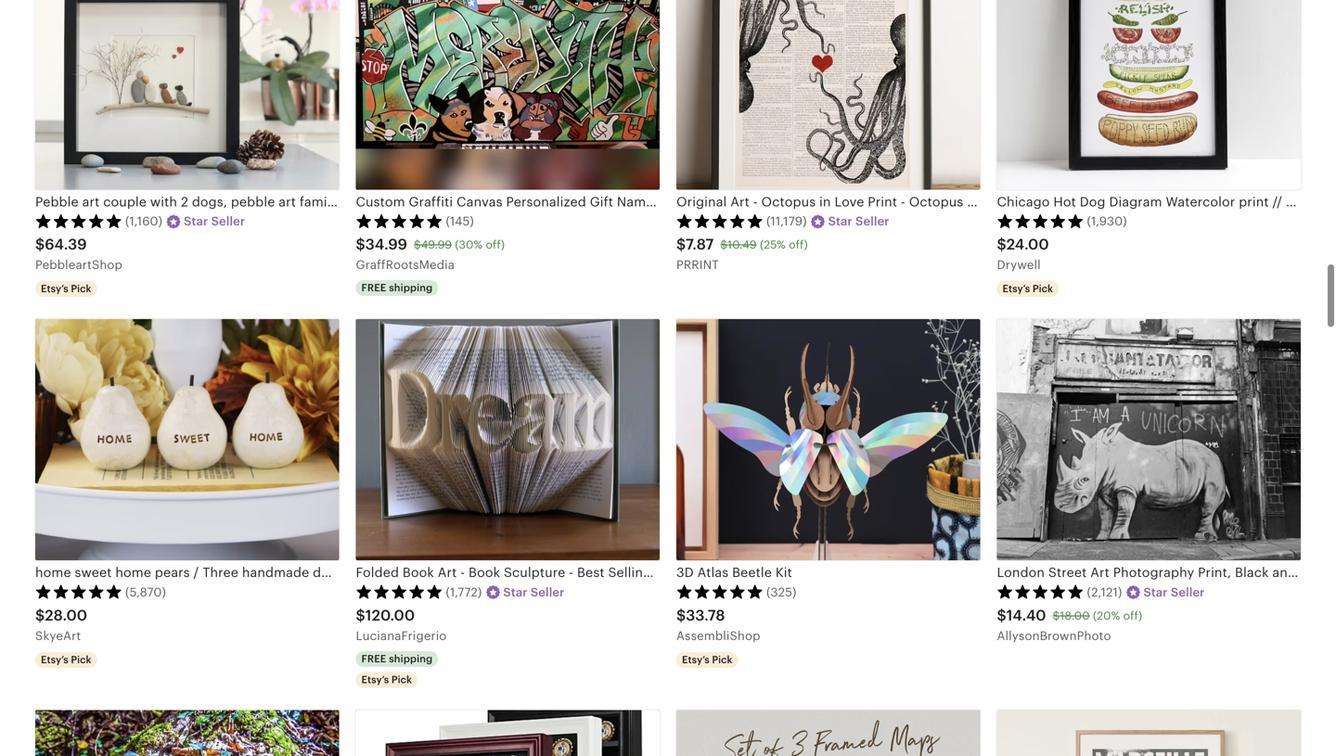 Task type: describe. For each thing, give the bounding box(es) containing it.
off) for 14.40
[[1124, 610, 1143, 622]]

pick for 33.78
[[712, 654, 733, 666]]

marseille baby - poster image
[[997, 711, 1301, 756]]

folded book art - book sculpture - best selling item - dream - boyfriend anniversary - anniversary gifts for him - men - wedding -book art image
[[356, 319, 660, 561]]

$ for 24.00
[[997, 236, 1007, 253]]

(325)
[[767, 586, 797, 600]]

chicago hot dog diagram watercolor print // hotdog
[[997, 194, 1332, 209]]

14.40
[[1007, 607, 1047, 624]]

star seller for (1,772)
[[503, 586, 565, 600]]

free for free shipping etsy's pick
[[361, 653, 386, 665]]

prrint
[[677, 258, 719, 272]]

//
[[1273, 194, 1283, 209]]

(20%
[[1093, 610, 1120, 622]]

7.87
[[686, 236, 714, 253]]

$ 14.40 $ 18.00 (20% off) allysonbrownphoto
[[997, 607, 1143, 643]]

5 out of 5 stars image for (5,870)
[[35, 584, 123, 599]]

5 out of 5 stars image for (1,160)
[[35, 213, 123, 228]]

(25%
[[760, 239, 786, 251]]

$ for 64.39
[[35, 236, 45, 253]]

seller for (11,179)
[[856, 215, 890, 228]]

3d atlas beetle kit
[[677, 565, 792, 580]]

pick for 28.00
[[71, 654, 91, 666]]

seller for (1,772)
[[531, 586, 565, 600]]

34.99
[[365, 236, 407, 253]]

$ 64.39 pebbleartshop
[[35, 236, 122, 272]]

$ 24.00 drywell
[[997, 236, 1049, 272]]

original art - octopus in love print - octopus art - new home gift - sea animal print - love wall art - bedroom decor teens - sea067 image
[[677, 0, 981, 190]]

$ 34.99 $ 49.99 (30% off) graffrootsmedia
[[356, 236, 505, 272]]

off) for 34.99
[[486, 239, 505, 251]]

(145)
[[446, 215, 474, 228]]

24.00
[[1007, 236, 1049, 253]]

home sweet home pears / three handmade decorative inspirational message clay pears / vintage white, birthday mom grandma best friend gift image
[[35, 319, 339, 561]]

personalized military coin display case & medal display - customizable glass display case - coin holders for collectors - lockable case image
[[356, 711, 660, 756]]

star for (11,179)
[[828, 215, 853, 228]]

seller for (2,121)
[[1171, 586, 1205, 600]]

(5,870)
[[125, 586, 166, 600]]

pebbleartshop
[[35, 258, 122, 272]]

watercolor
[[1166, 194, 1236, 209]]

$ for 33.78
[[677, 607, 686, 624]]

etsy's inside free shipping etsy's pick
[[361, 674, 389, 686]]

graffrootsmedia
[[356, 258, 455, 272]]

set of 3 framed any city vintage map posters - framed premium canvas - personalized retro map prints (set of 3), custom locations | cu04 image
[[677, 711, 981, 756]]

assemblishop
[[677, 629, 761, 643]]

(1,160)
[[125, 215, 163, 228]]

etsy's for 28.00
[[41, 654, 68, 666]]

off) for 7.87
[[789, 239, 808, 251]]

seller for (1,160)
[[211, 215, 245, 228]]

star for (1,772)
[[503, 586, 528, 600]]

free for free shipping
[[361, 282, 386, 294]]

10.49
[[728, 239, 757, 251]]

allysonbrownphoto
[[997, 629, 1112, 643]]

$ 28.00 skyeart
[[35, 607, 87, 643]]

dog
[[1080, 194, 1106, 209]]

5 out of 5 stars image for (1,930)
[[997, 213, 1084, 228]]

etsy's for 24.00
[[1003, 283, 1030, 295]]



Task type: vqa. For each thing, say whether or not it's contained in the screenshot.
'LucianaFrigerio'
yes



Task type: locate. For each thing, give the bounding box(es) containing it.
pick down lucianafrigerio
[[392, 674, 412, 686]]

drywell
[[997, 258, 1041, 272]]

$
[[35, 236, 45, 253], [356, 236, 365, 253], [677, 236, 686, 253], [997, 236, 1007, 253], [414, 239, 421, 251], [721, 239, 728, 251], [35, 607, 45, 624], [356, 607, 365, 624], [677, 607, 686, 624], [997, 607, 1007, 624], [1053, 610, 1060, 622]]

etsy's pick
[[41, 283, 91, 295], [1003, 283, 1053, 295], [41, 654, 91, 666], [682, 654, 733, 666]]

off) inside '$ 14.40 $ 18.00 (20% off) allysonbrownphoto'
[[1124, 610, 1143, 622]]

star
[[184, 215, 208, 228], [828, 215, 853, 228], [503, 586, 528, 600], [1144, 586, 1168, 600]]

off) right (20%
[[1124, 610, 1143, 622]]

1 vertical spatial free
[[361, 653, 386, 665]]

etsy's down the skyeart
[[41, 654, 68, 666]]

5 out of 5 stars image down atlas
[[677, 584, 764, 599]]

star seller right (11,179)
[[828, 215, 890, 228]]

etsy's down drywell
[[1003, 283, 1030, 295]]

etsy's for 33.78
[[682, 654, 710, 666]]

free down lucianafrigerio
[[361, 653, 386, 665]]

off) inside $ 34.99 $ 49.99 (30% off) graffrootsmedia
[[486, 239, 505, 251]]

$ inside "$ 33.78 assemblishop"
[[677, 607, 686, 624]]

etsy's pick down pebbleartshop
[[41, 283, 91, 295]]

lucianafrigerio
[[356, 629, 447, 643]]

star right (1,772)
[[503, 586, 528, 600]]

$ for 120.00
[[356, 607, 365, 624]]

1 vertical spatial shipping
[[389, 653, 433, 665]]

0 vertical spatial free
[[361, 282, 386, 294]]

free
[[361, 282, 386, 294], [361, 653, 386, 665]]

hot
[[1054, 194, 1076, 209]]

chicago
[[997, 194, 1050, 209]]

star for (2,121)
[[1144, 586, 1168, 600]]

star right (1,160)
[[184, 215, 208, 228]]

(1,930)
[[1087, 215, 1127, 228]]

3d
[[677, 565, 694, 580]]

0 vertical spatial shipping
[[389, 282, 433, 294]]

gift for him, camping axe battle viking forged birthday gift ,anniversary gifts ,custom and personalized gift, art gift .battle throwing axe image
[[35, 711, 339, 756]]

pick
[[71, 283, 91, 295], [1033, 283, 1053, 295], [71, 654, 91, 666], [712, 654, 733, 666], [392, 674, 412, 686]]

$ for 7.87
[[677, 236, 686, 253]]

etsy's pick down assemblishop
[[682, 654, 733, 666]]

etsy's pick for 33.78
[[682, 654, 733, 666]]

1 free from the top
[[361, 282, 386, 294]]

pick inside free shipping etsy's pick
[[392, 674, 412, 686]]

star right '(2,121)'
[[1144, 586, 1168, 600]]

star seller for (1,160)
[[184, 215, 245, 228]]

custom graffiti canvas personalized gift name mural painted hangable wall art spray paint acrylic large sign image
[[356, 0, 660, 190]]

london street art photography print, black and white photo, graffiti, urban wall art, i am a unicorn, rhino print image
[[997, 319, 1301, 561]]

shipping inside free shipping etsy's pick
[[389, 653, 433, 665]]

hotdog
[[1286, 194, 1332, 209]]

(1,772)
[[446, 586, 482, 600]]

star seller right '(2,121)'
[[1144, 586, 1205, 600]]

5 out of 5 stars image for (1,772)
[[356, 584, 443, 599]]

seller right (1,160)
[[211, 215, 245, 228]]

$ 33.78 assemblishop
[[677, 607, 761, 643]]

shipping
[[389, 282, 433, 294], [389, 653, 433, 665]]

chicago hot dog diagram watercolor print // hotdog image
[[997, 0, 1301, 190]]

5 out of 5 stars image up 14.40 on the right bottom of page
[[997, 584, 1084, 599]]

print
[[1239, 194, 1269, 209]]

star for (1,160)
[[184, 215, 208, 228]]

off)
[[486, 239, 505, 251], [789, 239, 808, 251], [1124, 610, 1143, 622]]

star seller for (2,121)
[[1144, 586, 1205, 600]]

120.00
[[365, 607, 415, 624]]

diagram
[[1109, 194, 1163, 209]]

5 out of 5 stars image up 28.00 at the bottom of the page
[[35, 584, 123, 599]]

$ inside $ 120.00 lucianafrigerio
[[356, 607, 365, 624]]

star seller right (1,160)
[[184, 215, 245, 228]]

(2,121)
[[1087, 586, 1122, 600]]

free shipping etsy's pick
[[361, 653, 433, 686]]

pick for 64.39
[[71, 283, 91, 295]]

(30%
[[455, 239, 483, 251]]

2 free from the top
[[361, 653, 386, 665]]

5 out of 5 stars image for (11,179)
[[677, 213, 764, 228]]

5 out of 5 stars image up 64.39
[[35, 213, 123, 228]]

2 shipping from the top
[[389, 653, 433, 665]]

etsy's down pebbleartshop
[[41, 283, 68, 295]]

beetle
[[732, 565, 772, 580]]

free down graffrootsmedia
[[361, 282, 386, 294]]

etsy's down lucianafrigerio
[[361, 674, 389, 686]]

seller
[[211, 215, 245, 228], [856, 215, 890, 228], [531, 586, 565, 600], [1171, 586, 1205, 600]]

3d atlas beetle kit image
[[677, 319, 981, 561]]

5 out of 5 stars image for (145)
[[356, 213, 443, 228]]

pick down drywell
[[1033, 283, 1053, 295]]

shipping for free shipping etsy's pick
[[389, 653, 433, 665]]

(11,179)
[[767, 215, 807, 228]]

0 horizontal spatial off)
[[486, 239, 505, 251]]

49.99
[[421, 239, 452, 251]]

free inside free shipping etsy's pick
[[361, 653, 386, 665]]

star right (11,179)
[[828, 215, 853, 228]]

seller right (11,179)
[[856, 215, 890, 228]]

atlas
[[698, 565, 729, 580]]

64.39
[[45, 236, 87, 253]]

pick down pebbleartshop
[[71, 283, 91, 295]]

etsy's for 64.39
[[41, 283, 68, 295]]

1 shipping from the top
[[389, 282, 433, 294]]

1 horizontal spatial off)
[[789, 239, 808, 251]]

$ 120.00 lucianafrigerio
[[356, 607, 447, 643]]

$ 7.87 $ 10.49 (25% off) prrint
[[677, 236, 808, 272]]

shipping down graffrootsmedia
[[389, 282, 433, 294]]

$ for 14.40
[[997, 607, 1007, 624]]

free shipping
[[361, 282, 433, 294]]

18.00
[[1060, 610, 1090, 622]]

pick down the skyeart
[[71, 654, 91, 666]]

off) inside $ 7.87 $ 10.49 (25% off) prrint
[[789, 239, 808, 251]]

28.00
[[45, 607, 87, 624]]

shipping down lucianafrigerio
[[389, 653, 433, 665]]

skyeart
[[35, 629, 81, 643]]

pick down assemblishop
[[712, 654, 733, 666]]

etsy's
[[41, 283, 68, 295], [1003, 283, 1030, 295], [41, 654, 68, 666], [682, 654, 710, 666], [361, 674, 389, 686]]

shipping for free shipping
[[389, 282, 433, 294]]

etsy's pick down drywell
[[1003, 283, 1053, 295]]

5 out of 5 stars image up "34.99" at the left top
[[356, 213, 443, 228]]

off) right (30%
[[486, 239, 505, 251]]

etsy's down assemblishop
[[682, 654, 710, 666]]

star seller for (11,179)
[[828, 215, 890, 228]]

33.78
[[686, 607, 725, 624]]

5 out of 5 stars image for (325)
[[677, 584, 764, 599]]

kit
[[776, 565, 792, 580]]

$ inside $ 28.00 skyeart
[[35, 607, 45, 624]]

5 out of 5 stars image down the chicago
[[997, 213, 1084, 228]]

$ for 34.99
[[356, 236, 365, 253]]

$ inside $ 24.00 drywell
[[997, 236, 1007, 253]]

5 out of 5 stars image up '120.00'
[[356, 584, 443, 599]]

5 out of 5 stars image for (2,121)
[[997, 584, 1084, 599]]

star seller
[[184, 215, 245, 228], [828, 215, 890, 228], [503, 586, 565, 600], [1144, 586, 1205, 600]]

$ for 28.00
[[35, 607, 45, 624]]

star seller right (1,772)
[[503, 586, 565, 600]]

5 out of 5 stars image
[[35, 213, 123, 228], [356, 213, 443, 228], [677, 213, 764, 228], [997, 213, 1084, 228], [35, 584, 123, 599], [356, 584, 443, 599], [677, 584, 764, 599], [997, 584, 1084, 599]]

off) right (25%
[[789, 239, 808, 251]]

seller right (1,772)
[[531, 586, 565, 600]]

$ inside $ 64.39 pebbleartshop
[[35, 236, 45, 253]]

etsy's pick for 24.00
[[1003, 283, 1053, 295]]

5 out of 5 stars image up 7.87
[[677, 213, 764, 228]]

pick for 24.00
[[1033, 283, 1053, 295]]

etsy's pick down the skyeart
[[41, 654, 91, 666]]

2 horizontal spatial off)
[[1124, 610, 1143, 622]]

etsy's pick for 28.00
[[41, 654, 91, 666]]

pebble art couple with 2 dogs, pebble art family of 2 with dogs, valentine's gift, pebble art dogs, mothers day gift, pebble art couple image
[[35, 0, 339, 190]]

etsy's pick for 64.39
[[41, 283, 91, 295]]

seller right '(2,121)'
[[1171, 586, 1205, 600]]



